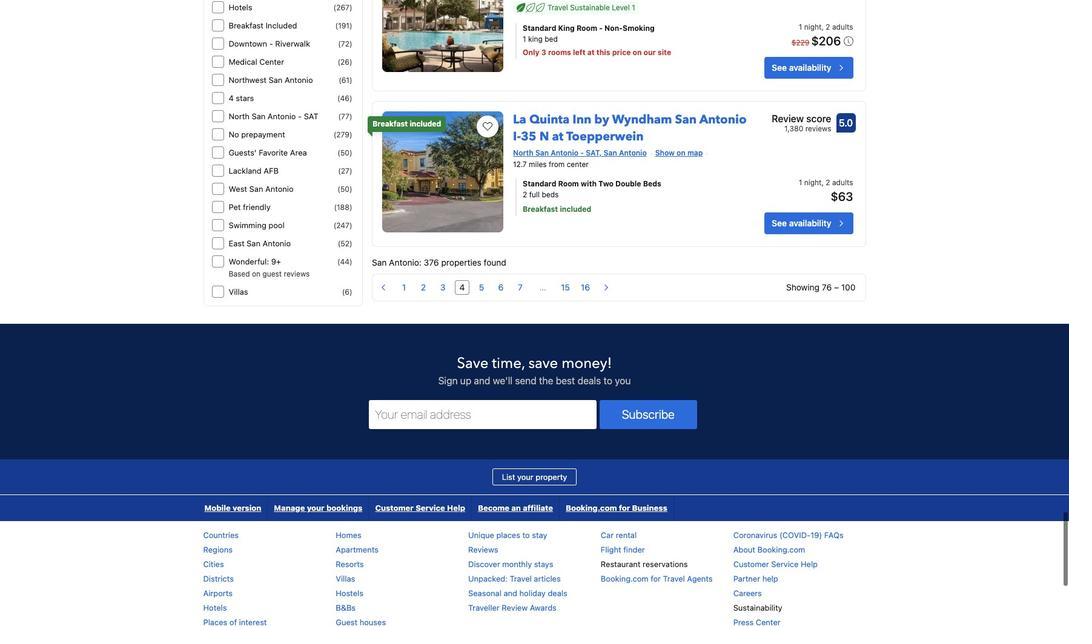 Task type: vqa. For each thing, say whether or not it's contained in the screenshot.
28 JANUARY 2024 checkbox
no



Task type: describe. For each thing, give the bounding box(es) containing it.
at inside standard king room - non-smoking 1 king bed only 3 rooms left at this price on our site
[[587, 48, 595, 57]]

0 horizontal spatial center
[[259, 57, 284, 67]]

medical
[[229, 57, 257, 67]]

deals inside save time, save money! sign up and we'll send the best deals to you
[[578, 375, 601, 386]]

manage
[[274, 503, 305, 513]]

your for bookings
[[307, 503, 324, 513]]

sign
[[438, 375, 458, 386]]

districts link
[[203, 574, 234, 584]]

king
[[558, 24, 575, 33]]

on for show on map
[[677, 148, 685, 157]]

san right 'east'
[[247, 239, 260, 248]]

seasonal
[[468, 589, 501, 598]]

group inside page region
[[373, 277, 617, 299]]

northwest
[[229, 75, 266, 85]]

see availability link for standard room with two double beds 2 full beds breakfast included
[[764, 213, 853, 234]]

to inside save time, save money! sign up and we'll send the best deals to you
[[604, 375, 612, 386]]

(72)
[[338, 39, 352, 48]]

west san antonio
[[229, 184, 294, 194]]

partner help link
[[733, 574, 778, 584]]

airports
[[203, 589, 233, 598]]

san right the sat,
[[604, 148, 617, 157]]

0 vertical spatial help
[[447, 503, 465, 513]]

see for standard king room - non-smoking 1 king bed only 3 rooms left at this price on our site
[[772, 62, 787, 73]]

antonio for northwest san antonio
[[285, 75, 313, 85]]

19)
[[811, 530, 822, 540]]

reviews link
[[468, 545, 498, 555]]

homes link
[[336, 530, 361, 540]]

press center link
[[733, 618, 781, 627]]

6 button
[[494, 280, 508, 295]]

antonio for east san antonio
[[263, 239, 291, 248]]

you
[[615, 375, 631, 386]]

downtown - riverwalk
[[229, 39, 310, 48]]

5
[[479, 282, 484, 292]]

beds
[[542, 190, 559, 199]]

east san antonio
[[229, 239, 291, 248]]

la
[[513, 111, 526, 128]]

northwest san antonio
[[229, 75, 313, 85]]

breakfast for breakfast included
[[229, 21, 263, 30]]

1 right level
[[632, 3, 635, 12]]

mobile
[[204, 503, 231, 513]]

travel inside unique places to stay reviews discover monthly stays unpacked: travel articles seasonal and holiday deals traveller review awards
[[510, 574, 532, 584]]

an
[[511, 503, 521, 513]]

san inside la quinta inn by wyndham san antonio i-35 n at toepperwein
[[675, 111, 697, 128]]

1 horizontal spatial travel
[[548, 3, 568, 12]]

antonio for north san antonio - sat, san antonio
[[551, 148, 578, 157]]

customer inside coronavirus (covid-19) faqs about booking.com customer service help partner help careers sustainability press center
[[733, 560, 769, 569]]

car rental link
[[601, 530, 637, 540]]

booking.com for travel agents link
[[601, 574, 713, 584]]

standard room with two double beds link
[[523, 179, 727, 190]]

for inside navigation
[[619, 503, 630, 513]]

100
[[841, 282, 856, 292]]

list your property link
[[492, 469, 577, 486]]

1,380
[[784, 124, 803, 133]]

traveller
[[468, 603, 500, 613]]

breakfast included
[[373, 119, 441, 128]]

this
[[596, 48, 610, 57]]

stars
[[236, 93, 254, 103]]

based
[[229, 269, 250, 279]]

reviews for score
[[805, 124, 831, 133]]

places of interest link
[[203, 618, 267, 627]]

76
[[822, 282, 832, 292]]

booking.com inside car rental flight finder restaurant reservations booking.com for travel agents
[[601, 574, 648, 584]]

la quinta inn by wyndham san antonio i-35 n at toepperwein link
[[513, 107, 747, 145]]

sat
[[304, 111, 318, 121]]

and inside save time, save money! sign up and we'll send the best deals to you
[[474, 375, 490, 386]]

two
[[598, 179, 614, 188]]

availability for standard king room - non-smoking 1 king bed only 3 rooms left at this price on our site
[[789, 62, 831, 73]]

resorts link
[[336, 560, 364, 569]]

standard for king
[[523, 24, 556, 33]]

5 button
[[474, 280, 489, 295]]

9+
[[271, 257, 281, 266]]

(27)
[[338, 166, 352, 176]]

Your email address email field
[[369, 400, 596, 429]]

6
[[498, 282, 504, 292]]

north san antonio - sat, san antonio
[[513, 148, 647, 157]]

, for 1 night , 2 adults
[[822, 22, 824, 32]]

(247)
[[334, 221, 352, 230]]

4 for 4 stars
[[229, 93, 234, 103]]

at inside la quinta inn by wyndham san antonio i-35 n at toepperwein
[[552, 128, 563, 145]]

discover
[[468, 560, 500, 569]]

review inside unique places to stay reviews discover monthly stays unpacked: travel articles seasonal and holiday deals traveller review awards
[[502, 603, 528, 613]]

sustainability link
[[733, 603, 782, 613]]

sat,
[[586, 148, 602, 157]]

san up the friendly
[[249, 184, 263, 194]]

san up no prepayment
[[252, 111, 265, 121]]

4 for 4
[[459, 282, 465, 292]]

no prepayment
[[229, 130, 285, 139]]

guests'
[[229, 148, 257, 157]]

travel inside car rental flight finder restaurant reservations booking.com for travel agents
[[663, 574, 685, 584]]

i-
[[513, 128, 521, 145]]

room inside standard king room - non-smoking 1 king bed only 3 rooms left at this price on our site
[[577, 24, 597, 33]]

1 for 1
[[402, 282, 406, 292]]

coronavirus
[[733, 530, 777, 540]]

help inside coronavirus (covid-19) faqs about booking.com customer service help partner help careers sustainability press center
[[801, 560, 818, 569]]

navigation inside save time, save money! footer
[[198, 495, 674, 521]]

show
[[655, 148, 675, 157]]

- down breakfast included
[[269, 39, 273, 48]]

antonio inside la quinta inn by wyndham san antonio i-35 n at toepperwein
[[699, 111, 747, 128]]

favorite
[[259, 148, 288, 157]]

stays
[[534, 560, 553, 569]]

antonio:
[[389, 257, 422, 268]]

cities link
[[203, 560, 224, 569]]

map
[[687, 148, 703, 157]]

unpacked: travel articles link
[[468, 574, 561, 584]]

the
[[539, 375, 553, 386]]

$63
[[831, 190, 853, 203]]

service inside navigation
[[416, 503, 445, 513]]

review score 1,380 reviews
[[772, 113, 831, 133]]

help
[[762, 574, 778, 584]]

la quinta inn by wyndham san antonio i-35 n at toepperwein image
[[382, 111, 503, 233]]

(50) for area
[[338, 148, 352, 157]]

unique places to stay reviews discover monthly stays unpacked: travel articles seasonal and holiday deals traveller review awards
[[468, 530, 567, 613]]

places
[[203, 618, 227, 627]]

–
[[834, 282, 839, 292]]

16
[[581, 282, 590, 292]]

, for 1 night , 2 adults $63
[[822, 178, 824, 187]]

restaurant reservations link
[[601, 560, 688, 569]]

on inside standard king room - non-smoking 1 king bed only 3 rooms left at this price on our site
[[633, 48, 642, 57]]

area
[[290, 148, 307, 157]]

pet friendly
[[229, 202, 271, 212]]

b&bs
[[336, 603, 356, 613]]

b&bs link
[[336, 603, 356, 613]]

beds
[[643, 179, 661, 188]]

4 stars
[[229, 93, 254, 103]]

regions link
[[203, 545, 233, 555]]

save time, save money! sign up and we'll send the best deals to you
[[438, 354, 631, 386]]

15 button
[[558, 280, 573, 295]]

- for north san antonio - sat, san antonio
[[580, 148, 584, 157]]

flight
[[601, 545, 621, 555]]

manage your bookings link
[[268, 495, 369, 521]]

antonio for west san antonio
[[265, 184, 294, 194]]



Task type: locate. For each thing, give the bounding box(es) containing it.
0 vertical spatial see
[[772, 62, 787, 73]]

$229
[[792, 38, 809, 47]]

0 horizontal spatial north
[[229, 111, 249, 121]]

1 left "king"
[[523, 35, 526, 44]]

booking.com inside navigation
[[566, 503, 617, 513]]

and up traveller review awards link
[[504, 589, 517, 598]]

1 vertical spatial reviews
[[284, 269, 310, 279]]

2 standard from the top
[[523, 179, 556, 188]]

north for north san antonio - sat, san antonio
[[513, 148, 533, 157]]

left
[[573, 48, 585, 57]]

wonderful: 9+
[[229, 257, 281, 266]]

north down 4 stars
[[229, 111, 249, 121]]

antonio for north san antonio - sat
[[268, 111, 296, 121]]

0 vertical spatial 3
[[541, 48, 546, 57]]

review left the score
[[772, 113, 804, 124]]

3 right 2 button
[[440, 282, 445, 292]]

1 , from the top
[[822, 22, 824, 32]]

holiday
[[519, 589, 546, 598]]

1 horizontal spatial on
[[633, 48, 642, 57]]

1 adults from the top
[[832, 22, 853, 32]]

1 vertical spatial help
[[801, 560, 818, 569]]

1 horizontal spatial villas
[[336, 574, 355, 584]]

center
[[567, 160, 589, 169]]

breakfast included
[[229, 21, 297, 30]]

standard up full at top
[[523, 179, 556, 188]]

car rental flight finder restaurant reservations booking.com for travel agents
[[601, 530, 713, 584]]

review score element
[[772, 111, 831, 126]]

0 horizontal spatial help
[[447, 503, 465, 513]]

1 inside 1 night , 2 adults $63
[[799, 178, 802, 187]]

0 vertical spatial villas
[[229, 287, 248, 297]]

1 vertical spatial review
[[502, 603, 528, 613]]

1 vertical spatial and
[[504, 589, 517, 598]]

availability for standard room with two double beds 2 full beds breakfast included
[[789, 218, 831, 228]]

customer service help link for become an affiliate
[[369, 495, 471, 521]]

0 vertical spatial and
[[474, 375, 490, 386]]

antonio down riverwalk
[[285, 75, 313, 85]]

1 vertical spatial (50)
[[338, 185, 352, 194]]

4 left stars
[[229, 93, 234, 103]]

room right king
[[577, 24, 597, 33]]

customer up 'partner' at the bottom right
[[733, 560, 769, 569]]

homes
[[336, 530, 361, 540]]

adults for 1 night , 2 adults
[[832, 22, 853, 32]]

bed
[[545, 35, 558, 44]]

breakfast right the (77)
[[373, 119, 408, 128]]

1 inside "button"
[[402, 282, 406, 292]]

0 horizontal spatial travel
[[510, 574, 532, 584]]

center up northwest san antonio
[[259, 57, 284, 67]]

2 vertical spatial on
[[252, 269, 260, 279]]

1 for 1 night , 2 adults
[[799, 22, 802, 32]]

sustainable
[[570, 3, 610, 12]]

adults for 1 night , 2 adults $63
[[832, 178, 853, 187]]

1 horizontal spatial customer service help link
[[733, 560, 818, 569]]

night down review score 1,380 reviews
[[804, 178, 822, 187]]

booking.com up car
[[566, 503, 617, 513]]

afb
[[264, 166, 279, 176]]

night inside 1 night , 2 adults $63
[[804, 178, 822, 187]]

0 vertical spatial room
[[577, 24, 597, 33]]

and inside unique places to stay reviews discover monthly stays unpacked: travel articles seasonal and holiday deals traveller review awards
[[504, 589, 517, 598]]

1 availability from the top
[[789, 62, 831, 73]]

review inside review score 1,380 reviews
[[772, 113, 804, 124]]

2 horizontal spatial breakfast
[[523, 205, 558, 214]]

- inside standard king room - non-smoking 1 king bed only 3 rooms left at this price on our site
[[599, 24, 603, 33]]

0 vertical spatial (50)
[[338, 148, 352, 157]]

save time, save money! footer
[[0, 323, 1069, 627]]

san down medical center
[[269, 75, 282, 85]]

(61)
[[339, 76, 352, 85]]

villas up "hostels"
[[336, 574, 355, 584]]

lackland
[[229, 166, 262, 176]]

1 vertical spatial center
[[756, 618, 781, 627]]

help left "become"
[[447, 503, 465, 513]]

travel down the reservations
[[663, 574, 685, 584]]

2 adults from the top
[[832, 178, 853, 187]]

2 (50) from the top
[[338, 185, 352, 194]]

1 vertical spatial villas
[[336, 574, 355, 584]]

coronavirus (covid-19) faqs link
[[733, 530, 844, 540]]

to left you at the bottom of the page
[[604, 375, 612, 386]]

monthly
[[502, 560, 532, 569]]

1 horizontal spatial customer
[[733, 560, 769, 569]]

double
[[615, 179, 641, 188]]

0 horizontal spatial on
[[252, 269, 260, 279]]

1 vertical spatial 3
[[440, 282, 445, 292]]

1 vertical spatial booking.com
[[757, 545, 805, 555]]

0 horizontal spatial customer service help link
[[369, 495, 471, 521]]

miles
[[529, 160, 547, 169]]

business
[[632, 503, 667, 513]]

0 vertical spatial adults
[[832, 22, 853, 32]]

2 , from the top
[[822, 178, 824, 187]]

by
[[594, 111, 609, 128]]

1 vertical spatial see availability
[[772, 218, 831, 228]]

travel up king
[[548, 3, 568, 12]]

your for property
[[517, 472, 533, 482]]

0 vertical spatial your
[[517, 472, 533, 482]]

1 horizontal spatial service
[[771, 560, 799, 569]]

4 right 3 button
[[459, 282, 465, 292]]

page region
[[372, 274, 866, 302]]

2 see availability link from the top
[[764, 213, 853, 234]]

(6)
[[342, 288, 352, 297]]

to inside unique places to stay reviews discover monthly stays unpacked: travel articles seasonal and holiday deals traveller review awards
[[522, 530, 530, 540]]

0 vertical spatial customer
[[375, 503, 414, 513]]

toepperwein
[[566, 128, 644, 145]]

see availability for standard room with two double beds 2 full beds breakfast included
[[772, 218, 831, 228]]

1 vertical spatial to
[[522, 530, 530, 540]]

1 vertical spatial see availability link
[[764, 213, 853, 234]]

2 night from the top
[[804, 178, 822, 187]]

0 vertical spatial 4
[[229, 93, 234, 103]]

1 night , 2 adults
[[799, 22, 853, 32]]

villas down based
[[229, 287, 248, 297]]

0 horizontal spatial service
[[416, 503, 445, 513]]

1 see from the top
[[772, 62, 787, 73]]

1 horizontal spatial hotels
[[229, 2, 252, 12]]

your right manage
[[307, 503, 324, 513]]

on down 'wonderful: 9+'
[[252, 269, 260, 279]]

2 inside 1 night , 2 adults $63
[[826, 178, 830, 187]]

0 horizontal spatial 4
[[229, 93, 234, 103]]

careers link
[[733, 589, 762, 598]]

1 horizontal spatial included
[[560, 205, 591, 214]]

customer service help
[[375, 503, 465, 513]]

north up the 12.7
[[513, 148, 533, 157]]

standard up "king"
[[523, 24, 556, 33]]

hotels link
[[203, 603, 227, 613]]

0 vertical spatial review
[[772, 113, 804, 124]]

customer right bookings at the left bottom
[[375, 503, 414, 513]]

- for north san antonio - sat
[[298, 111, 302, 121]]

0 horizontal spatial at
[[552, 128, 563, 145]]

see availability down $229
[[772, 62, 831, 73]]

included inside standard room with two double beds 2 full beds breakfast included
[[560, 205, 591, 214]]

availability down 1 night , 2 adults $63
[[789, 218, 831, 228]]

1 horizontal spatial at
[[587, 48, 595, 57]]

1 horizontal spatial help
[[801, 560, 818, 569]]

0 horizontal spatial review
[[502, 603, 528, 613]]

room inside standard room with two double beds 2 full beds breakfast included
[[558, 179, 579, 188]]

villas inside homes apartments resorts villas hostels b&bs guest houses
[[336, 574, 355, 584]]

travel up seasonal and holiday deals link
[[510, 574, 532, 584]]

agents
[[687, 574, 713, 584]]

1 vertical spatial night
[[804, 178, 822, 187]]

breakfast up downtown
[[229, 21, 263, 30]]

1 horizontal spatial 4
[[459, 282, 465, 292]]

east
[[229, 239, 244, 248]]

customer inside navigation
[[375, 503, 414, 513]]

- left non-
[[599, 24, 603, 33]]

help down 19)
[[801, 560, 818, 569]]

subscribe
[[622, 408, 675, 421]]

1 horizontal spatial reviews
[[805, 124, 831, 133]]

full
[[529, 190, 540, 199]]

$206
[[811, 34, 841, 48]]

2 horizontal spatial on
[[677, 148, 685, 157]]

-
[[599, 24, 603, 33], [269, 39, 273, 48], [298, 111, 302, 121], [580, 148, 584, 157]]

wonderful:
[[229, 257, 269, 266]]

and right up
[[474, 375, 490, 386]]

1 vertical spatial deals
[[548, 589, 567, 598]]

show on map
[[655, 148, 703, 157]]

1 horizontal spatial for
[[651, 574, 661, 584]]

pet
[[229, 202, 241, 212]]

adults inside 1 night , 2 adults $63
[[832, 178, 853, 187]]

at right n
[[552, 128, 563, 145]]

swimming pool
[[229, 220, 284, 230]]

review down seasonal and holiday deals link
[[502, 603, 528, 613]]

showing 76 – 100
[[786, 282, 856, 292]]

reviews right guest
[[284, 269, 310, 279]]

articles
[[534, 574, 561, 584]]

0 vertical spatial booking.com
[[566, 503, 617, 513]]

0 horizontal spatial breakfast
[[229, 21, 263, 30]]

(50) for antonio
[[338, 185, 352, 194]]

san up miles
[[535, 148, 549, 157]]

1 vertical spatial your
[[307, 503, 324, 513]]

3 inside button
[[440, 282, 445, 292]]

deals down articles
[[548, 589, 567, 598]]

1 vertical spatial included
[[560, 205, 591, 214]]

our
[[644, 48, 656, 57]]

mobile version
[[204, 503, 261, 513]]

3 inside standard king room - non-smoking 1 king bed only 3 rooms left at this price on our site
[[541, 48, 546, 57]]

0 horizontal spatial reviews
[[284, 269, 310, 279]]

booking.com inside coronavirus (covid-19) faqs about booking.com customer service help partner help careers sustainability press center
[[757, 545, 805, 555]]

1 vertical spatial on
[[677, 148, 685, 157]]

sustainability
[[733, 603, 782, 613]]

1 vertical spatial for
[[651, 574, 661, 584]]

see availability for standard king room - non-smoking 1 king bed only 3 rooms left at this price on our site
[[772, 62, 831, 73]]

- for standard king room - non-smoking 1 king bed only 3 rooms left at this price on our site
[[599, 24, 603, 33]]

become an affiliate link
[[472, 495, 559, 521]]

1 see availability from the top
[[772, 62, 831, 73]]

0 vertical spatial see availability link
[[764, 57, 853, 79]]

1 vertical spatial room
[[558, 179, 579, 188]]

version
[[233, 503, 261, 513]]

antonio up the map
[[699, 111, 747, 128]]

help
[[447, 503, 465, 513], [801, 560, 818, 569]]

- left the sat,
[[580, 148, 584, 157]]

room left with
[[558, 179, 579, 188]]

for left business
[[619, 503, 630, 513]]

1 left 2 button
[[402, 282, 406, 292]]

0 horizontal spatial 3
[[440, 282, 445, 292]]

antonio up from
[[551, 148, 578, 157]]

(267)
[[333, 3, 352, 12]]

to left stay
[[522, 530, 530, 540]]

on left our
[[633, 48, 642, 57]]

0 horizontal spatial included
[[410, 119, 441, 128]]

booking.com down coronavirus (covid-19) faqs link
[[757, 545, 805, 555]]

for down the reservations
[[651, 574, 661, 584]]

unique
[[468, 530, 494, 540]]

center down 'sustainability'
[[756, 618, 781, 627]]

0 vertical spatial at
[[587, 48, 595, 57]]

see availability down 1 night , 2 adults $63
[[772, 218, 831, 228]]

san left "antonio:"
[[372, 257, 387, 268]]

1 vertical spatial ,
[[822, 178, 824, 187]]

1 inside standard king room - non-smoking 1 king bed only 3 rooms left at this price on our site
[[523, 35, 526, 44]]

pool
[[269, 220, 284, 230]]

breakfast for breakfast included
[[373, 119, 408, 128]]

unique places to stay link
[[468, 530, 547, 540]]

availability down $229
[[789, 62, 831, 73]]

0 horizontal spatial your
[[307, 503, 324, 513]]

deals inside unique places to stay reviews discover monthly stays unpacked: travel articles seasonal and holiday deals traveller review awards
[[548, 589, 567, 598]]

adults up $63
[[832, 178, 853, 187]]

hotels up breakfast included
[[229, 2, 252, 12]]

1 vertical spatial hotels
[[203, 603, 227, 613]]

0 vertical spatial standard
[[523, 24, 556, 33]]

(46)
[[337, 94, 352, 103]]

0 vertical spatial to
[[604, 375, 612, 386]]

0 vertical spatial night
[[804, 22, 822, 32]]

0 horizontal spatial for
[[619, 503, 630, 513]]

booking.com down restaurant
[[601, 574, 648, 584]]

property
[[536, 472, 567, 482]]

2 see from the top
[[772, 218, 787, 228]]

1 up $229
[[799, 22, 802, 32]]

review
[[772, 113, 804, 124], [502, 603, 528, 613]]

your right list
[[517, 472, 533, 482]]

antonio up prepayment
[[268, 111, 296, 121]]

reviews inside review score 1,380 reviews
[[805, 124, 831, 133]]

2 horizontal spatial travel
[[663, 574, 685, 584]]

, inside 1 night , 2 adults $63
[[822, 178, 824, 187]]

reviews for on
[[284, 269, 310, 279]]

1 vertical spatial customer service help link
[[733, 560, 818, 569]]

1 for 1 night , 2 adults $63
[[799, 178, 802, 187]]

1 horizontal spatial to
[[604, 375, 612, 386]]

1 see availability link from the top
[[764, 57, 853, 79]]

north san antonio - sat
[[229, 111, 318, 121]]

0 vertical spatial customer service help link
[[369, 495, 471, 521]]

rooms
[[548, 48, 571, 57]]

1 vertical spatial service
[[771, 560, 799, 569]]

0 vertical spatial included
[[410, 119, 441, 128]]

see availability link for standard king room - non-smoking 1 king bed only 3 rooms left at this price on our site
[[764, 57, 853, 79]]

1 vertical spatial adults
[[832, 178, 853, 187]]

1 horizontal spatial deals
[[578, 375, 601, 386]]

north
[[229, 111, 249, 121], [513, 148, 533, 157]]

adults up $206
[[832, 22, 853, 32]]

(77)
[[338, 112, 352, 121]]

1 vertical spatial customer
[[733, 560, 769, 569]]

deals down money!
[[578, 375, 601, 386]]

0 vertical spatial center
[[259, 57, 284, 67]]

send
[[515, 375, 537, 386]]

reviews right 1,380
[[805, 124, 831, 133]]

0 horizontal spatial to
[[522, 530, 530, 540]]

standard for full
[[523, 179, 556, 188]]

1 night from the top
[[804, 22, 822, 32]]

navigation
[[198, 495, 674, 521]]

scored 5.0 element
[[836, 113, 856, 133]]

12.7 miles from center
[[513, 160, 589, 169]]

0 vertical spatial for
[[619, 503, 630, 513]]

north for north san antonio - sat
[[229, 111, 249, 121]]

subscribe button
[[599, 400, 697, 429]]

money!
[[562, 354, 612, 374]]

2 inside standard room with two double beds 2 full beds breakfast included
[[523, 190, 527, 199]]

0 vertical spatial hotels
[[229, 2, 252, 12]]

affiliate
[[523, 503, 553, 513]]

0 vertical spatial availability
[[789, 62, 831, 73]]

(50) up (27)
[[338, 148, 352, 157]]

standard inside standard king room - non-smoking 1 king bed only 3 rooms left at this price on our site
[[523, 24, 556, 33]]

see availability link down $229
[[764, 57, 853, 79]]

navigation containing mobile version
[[198, 495, 674, 521]]

standard inside standard room with two double beds 2 full beds breakfast included
[[523, 179, 556, 188]]

service inside coronavirus (covid-19) faqs about booking.com customer service help partner help careers sustainability press center
[[771, 560, 799, 569]]

n
[[540, 128, 549, 145]]

king
[[528, 35, 543, 44]]

travel sustainable level 1
[[548, 3, 635, 12]]

breakfast down full at top
[[523, 205, 558, 214]]

night up $206
[[804, 22, 822, 32]]

on for based on guest reviews
[[252, 269, 260, 279]]

la quinta inn by wyndham san antonio i-35 n at toepperwein
[[513, 111, 747, 145]]

2 see availability from the top
[[772, 218, 831, 228]]

list
[[502, 472, 515, 482]]

inn
[[573, 111, 591, 128]]

booking.com for business
[[566, 503, 667, 513]]

with
[[581, 179, 597, 188]]

(50) down (27)
[[338, 185, 352, 194]]

1 down 1,380
[[799, 178, 802, 187]]

0 vertical spatial service
[[416, 503, 445, 513]]

included
[[266, 21, 297, 30]]

1 standard from the top
[[523, 24, 556, 33]]

night for 1 night , 2 adults $63
[[804, 178, 822, 187]]

2 inside button
[[421, 282, 426, 292]]

bluegreen vacations eilan hotel and spa, ascend resort collection image
[[382, 0, 503, 72]]

0 vertical spatial reviews
[[805, 124, 831, 133]]

0 horizontal spatial villas
[[229, 287, 248, 297]]

night for 1 night , 2 adults
[[804, 22, 822, 32]]

1 vertical spatial 4
[[459, 282, 465, 292]]

see availability link down 1 night , 2 adults $63
[[764, 213, 853, 234]]

booking.com for business link
[[560, 495, 673, 521]]

breakfast inside standard room with two double beds 2 full beds breakfast included
[[523, 205, 558, 214]]

hotels inside countries regions cities districts airports hotels places of interest
[[203, 603, 227, 613]]

for inside car rental flight finder restaurant reservations booking.com for travel agents
[[651, 574, 661, 584]]

your inside navigation
[[307, 503, 324, 513]]

save
[[528, 354, 558, 374]]

4 inside "button"
[[459, 282, 465, 292]]

0 vertical spatial ,
[[822, 22, 824, 32]]

3 right only
[[541, 48, 546, 57]]

breakfast
[[229, 21, 263, 30], [373, 119, 408, 128], [523, 205, 558, 214]]

hostels
[[336, 589, 363, 598]]

1 vertical spatial north
[[513, 148, 533, 157]]

center inside coronavirus (covid-19) faqs about booking.com customer service help partner help careers sustainability press center
[[756, 618, 781, 627]]

at right left
[[587, 48, 595, 57]]

hotels up places
[[203, 603, 227, 613]]

2 vertical spatial booking.com
[[601, 574, 648, 584]]

0 vertical spatial on
[[633, 48, 642, 57]]

group
[[373, 277, 617, 299]]

customer service help link for partner help
[[733, 560, 818, 569]]

smoking
[[623, 24, 655, 33]]

- left sat
[[298, 111, 302, 121]]

lackland afb
[[229, 166, 279, 176]]

0 horizontal spatial deals
[[548, 589, 567, 598]]

1 horizontal spatial review
[[772, 113, 804, 124]]

san up show on map
[[675, 111, 697, 128]]

1 horizontal spatial and
[[504, 589, 517, 598]]

1 vertical spatial see
[[772, 218, 787, 228]]

see for standard room with two double beds 2 full beds breakfast included
[[772, 218, 787, 228]]

1 (50) from the top
[[338, 148, 352, 157]]

antonio down la quinta inn by wyndham san antonio i-35 n at toepperwein
[[619, 148, 647, 157]]

score
[[806, 113, 831, 124]]

become an affiliate
[[478, 503, 553, 513]]

0 vertical spatial north
[[229, 111, 249, 121]]

2 vertical spatial breakfast
[[523, 205, 558, 214]]

antonio down the pool
[[263, 239, 291, 248]]

apartments link
[[336, 545, 379, 555]]

antonio down afb
[[265, 184, 294, 194]]

on left the map
[[677, 148, 685, 157]]

16 button
[[578, 280, 593, 295]]

only
[[523, 48, 540, 57]]

0 horizontal spatial customer
[[375, 503, 414, 513]]

1 horizontal spatial 3
[[541, 48, 546, 57]]

riverwalk
[[275, 39, 310, 48]]

(44)
[[337, 257, 352, 266]]

room
[[577, 24, 597, 33], [558, 179, 579, 188]]

2 availability from the top
[[789, 218, 831, 228]]

group containing 1
[[373, 277, 617, 299]]



